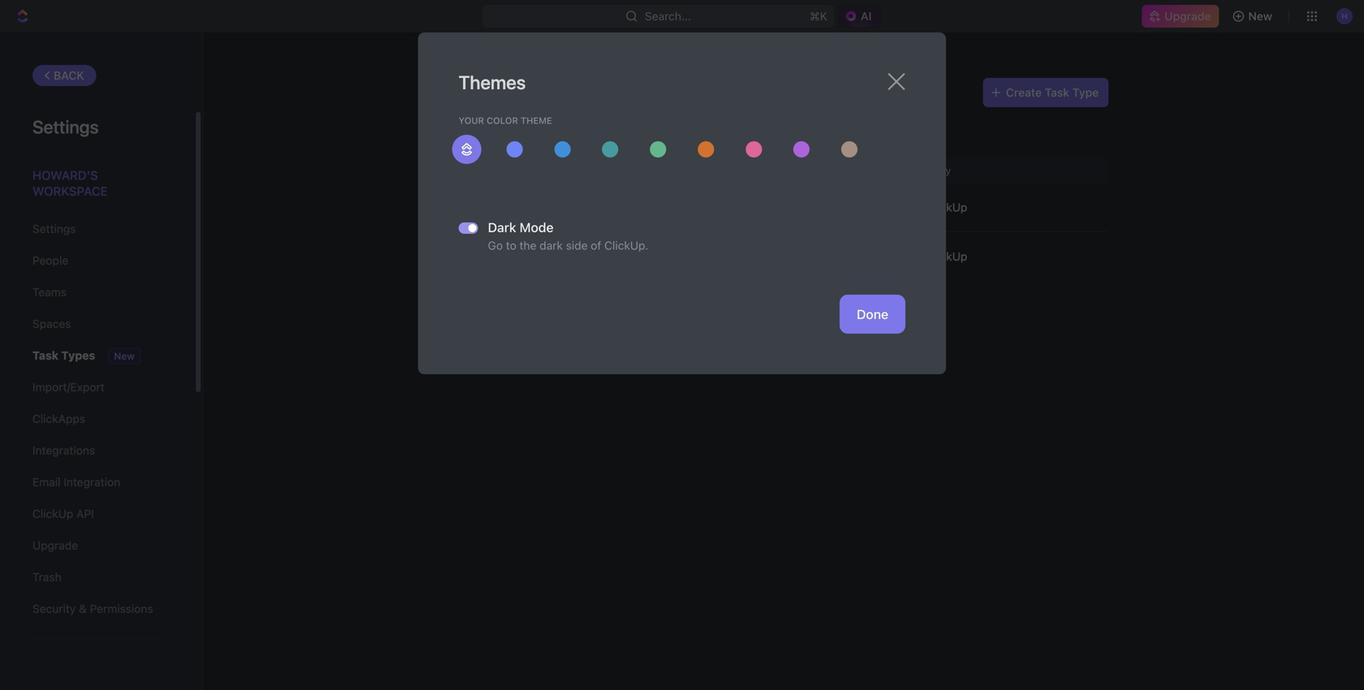 Task type: vqa. For each thing, say whether or not it's contained in the screenshot.
To Do
no



Task type: describe. For each thing, give the bounding box(es) containing it.
api
[[76, 507, 94, 521]]

dark
[[540, 239, 563, 252]]

task inside settings "element"
[[33, 349, 58, 362]]

new inside new button
[[1249, 9, 1272, 23]]

trash
[[33, 571, 62, 584]]

email
[[33, 476, 61, 489]]

1 horizontal spatial upgrade
[[1165, 9, 1211, 23]]

new inside settings "element"
[[114, 351, 135, 362]]

dark
[[488, 220, 516, 235]]

howard's
[[33, 168, 98, 182]]

of inside themes dialog
[[591, 239, 601, 252]]

go
[[488, 239, 503, 252]]

1on1s.
[[751, 129, 783, 143]]

settings element
[[0, 33, 203, 691]]

name
[[468, 165, 495, 176]]

of inside tasks can be used for anything in clickup. customize names and icons of tasks to use them for things like epics, customers, people, invoices, 1on1s.
[[833, 112, 844, 126]]

be
[[513, 112, 527, 126]]

1 horizontal spatial task
[[459, 81, 499, 104]]

the
[[520, 239, 537, 252]]

anything
[[576, 112, 621, 126]]

like
[[542, 129, 559, 143]]

1 settings from the top
[[33, 116, 99, 137]]

your color theme
[[459, 115, 552, 126]]

search...
[[645, 9, 691, 23]]

side
[[566, 239, 588, 252]]

2 tasks from the left
[[847, 112, 877, 126]]

clickup api
[[33, 507, 94, 521]]

used
[[530, 112, 555, 126]]

task types inside settings "element"
[[33, 349, 95, 362]]

and
[[780, 112, 799, 126]]

customers,
[[597, 129, 657, 143]]

new button
[[1226, 3, 1282, 29]]

use
[[893, 112, 912, 126]]

1 vertical spatial clickup
[[927, 250, 968, 263]]

mode
[[520, 220, 554, 235]]

&
[[79, 602, 87, 616]]

things
[[506, 129, 539, 143]]

settings link
[[33, 215, 162, 243]]

tasks can be used for anything in clickup. customize names and icons of tasks to use them for things like epics, customers, people, invoices, 1on1s.
[[459, 112, 912, 143]]

go to the dark side of clickup.
[[488, 239, 648, 252]]

back link
[[33, 65, 96, 86]]

clickup. inside tasks can be used for anything in clickup. customize names and icons of tasks to use them for things like epics, customers, people, invoices, 1on1s.
[[636, 112, 680, 126]]

themes dialog
[[418, 33, 946, 375]]

clickup api link
[[33, 501, 162, 528]]

spaces
[[33, 317, 71, 331]]

milestone
[[494, 250, 547, 263]]

workspace
[[33, 184, 108, 198]]

security & permissions
[[33, 602, 153, 616]]

themes
[[459, 72, 526, 93]]

2 settings from the top
[[33, 222, 76, 236]]

create task type button
[[983, 78, 1109, 107]]

integrations
[[33, 444, 95, 457]]

in
[[624, 112, 633, 126]]

security
[[33, 602, 76, 616]]

email integration link
[[33, 469, 162, 496]]

types inside settings "element"
[[61, 349, 95, 362]]

task inside button
[[1045, 86, 1070, 99]]

people link
[[33, 247, 162, 275]]

color
[[487, 115, 518, 126]]

can
[[491, 112, 510, 126]]



Task type: locate. For each thing, give the bounding box(es) containing it.
permissions
[[90, 602, 153, 616]]

0 horizontal spatial task
[[33, 349, 58, 362]]

new
[[1249, 9, 1272, 23], [114, 351, 135, 362]]

1 vertical spatial upgrade
[[33, 539, 78, 553]]

2 horizontal spatial task
[[1045, 86, 1070, 99]]

0 horizontal spatial new
[[114, 351, 135, 362]]

to
[[880, 112, 890, 126], [506, 239, 516, 252]]

spaces link
[[33, 310, 162, 338]]

0 horizontal spatial to
[[506, 239, 516, 252]]

1 vertical spatial clickup.
[[604, 239, 648, 252]]

task
[[459, 81, 499, 104], [1045, 86, 1070, 99], [33, 349, 58, 362]]

dark mode
[[488, 220, 554, 235]]

theme
[[521, 115, 552, 126]]

settings up howard's
[[33, 116, 99, 137]]

clickup. inside themes dialog
[[604, 239, 648, 252]]

types up import/export
[[61, 349, 95, 362]]

invoices,
[[702, 129, 748, 143]]

task down spaces
[[33, 349, 58, 362]]

by
[[940, 165, 951, 176]]

people,
[[660, 129, 699, 143]]

teams
[[33, 286, 67, 299]]

create task type
[[1006, 86, 1099, 99]]

customize
[[683, 112, 739, 126]]

clickup
[[927, 201, 968, 214], [927, 250, 968, 263], [33, 507, 73, 521]]

import/export link
[[33, 374, 162, 401]]

integration
[[64, 476, 120, 489]]

0 vertical spatial upgrade
[[1165, 9, 1211, 23]]

types up be
[[503, 81, 556, 104]]

0 horizontal spatial for
[[488, 129, 503, 143]]

email integration
[[33, 476, 120, 489]]

created
[[901, 165, 937, 176]]

epics,
[[562, 129, 594, 143]]

0 horizontal spatial types
[[61, 349, 95, 362]]

0 horizontal spatial upgrade
[[33, 539, 78, 553]]

create
[[1006, 86, 1042, 99]]

icons
[[802, 112, 830, 126]]

0 vertical spatial types
[[503, 81, 556, 104]]

integrations link
[[33, 437, 162, 465]]

0 vertical spatial for
[[558, 112, 573, 126]]

1 horizontal spatial task types
[[459, 81, 556, 104]]

clickup inside clickup api 'link'
[[33, 507, 73, 521]]

tasks up them
[[459, 112, 488, 126]]

clickapps
[[33, 412, 85, 426]]

task up the your
[[459, 81, 499, 104]]

upgrade down clickup api
[[33, 539, 78, 553]]

0 horizontal spatial task types
[[33, 349, 95, 362]]

task types up can
[[459, 81, 556, 104]]

of right icons
[[833, 112, 844, 126]]

2 vertical spatial clickup
[[33, 507, 73, 521]]

your
[[459, 115, 484, 126]]

done button
[[840, 295, 906, 334]]

1 horizontal spatial of
[[833, 112, 844, 126]]

clickup. up the people,
[[636, 112, 680, 126]]

names
[[742, 112, 777, 126]]

clickapps link
[[33, 405, 162, 433]]

1 tasks from the left
[[459, 112, 488, 126]]

upgrade
[[1165, 9, 1211, 23], [33, 539, 78, 553]]

0 vertical spatial task types
[[459, 81, 556, 104]]

created by
[[901, 165, 951, 176]]

1 vertical spatial upgrade link
[[33, 532, 162, 560]]

to inside themes dialog
[[506, 239, 516, 252]]

tasks left use
[[847, 112, 877, 126]]

1 horizontal spatial for
[[558, 112, 573, 126]]

of
[[833, 112, 844, 126], [591, 239, 601, 252]]

clickup. right side
[[604, 239, 648, 252]]

of right side
[[591, 239, 601, 252]]

for up epics,
[[558, 112, 573, 126]]

1 vertical spatial to
[[506, 239, 516, 252]]

0 vertical spatial to
[[880, 112, 890, 126]]

1 vertical spatial for
[[488, 129, 503, 143]]

task left type at the top of the page
[[1045, 86, 1070, 99]]

0 vertical spatial new
[[1249, 9, 1272, 23]]

teams link
[[33, 279, 162, 306]]

types
[[503, 81, 556, 104], [61, 349, 95, 362]]

to left use
[[880, 112, 890, 126]]

type
[[1073, 86, 1099, 99]]

for
[[558, 112, 573, 126], [488, 129, 503, 143]]

1 horizontal spatial types
[[503, 81, 556, 104]]

to inside tasks can be used for anything in clickup. customize names and icons of tasks to use them for things like epics, customers, people, invoices, 1on1s.
[[880, 112, 890, 126]]

done
[[857, 307, 888, 322]]

1 horizontal spatial new
[[1249, 9, 1272, 23]]

settings
[[33, 116, 99, 137], [33, 222, 76, 236]]

task types up import/export
[[33, 349, 95, 362]]

settings up people on the top of page
[[33, 222, 76, 236]]

⌘k
[[810, 9, 828, 23]]

people
[[33, 254, 68, 267]]

to right go
[[506, 239, 516, 252]]

tasks
[[459, 112, 488, 126], [847, 112, 877, 126]]

1 horizontal spatial tasks
[[847, 112, 877, 126]]

0 horizontal spatial of
[[591, 239, 601, 252]]

upgrade link
[[1142, 5, 1219, 28], [33, 532, 162, 560]]

upgrade left new button
[[1165, 9, 1211, 23]]

them
[[459, 129, 485, 143]]

1 vertical spatial task types
[[33, 349, 95, 362]]

1 vertical spatial settings
[[33, 222, 76, 236]]

upgrade link down clickup api 'link'
[[33, 532, 162, 560]]

import/export
[[33, 381, 105, 394]]

1 vertical spatial new
[[114, 351, 135, 362]]

upgrade link left new button
[[1142, 5, 1219, 28]]

0 vertical spatial clickup
[[927, 201, 968, 214]]

clickup.
[[636, 112, 680, 126], [604, 239, 648, 252]]

howard's workspace
[[33, 168, 108, 198]]

0 vertical spatial upgrade link
[[1142, 5, 1219, 28]]

0 horizontal spatial upgrade link
[[33, 532, 162, 560]]

trash link
[[33, 564, 162, 592]]

1 horizontal spatial upgrade link
[[1142, 5, 1219, 28]]

0 vertical spatial of
[[833, 112, 844, 126]]

0 vertical spatial settings
[[33, 116, 99, 137]]

0 vertical spatial clickup.
[[636, 112, 680, 126]]

1 vertical spatial types
[[61, 349, 95, 362]]

upgrade inside settings "element"
[[33, 539, 78, 553]]

task types
[[459, 81, 556, 104], [33, 349, 95, 362]]

1 horizontal spatial to
[[880, 112, 890, 126]]

1 vertical spatial of
[[591, 239, 601, 252]]

0 horizontal spatial tasks
[[459, 112, 488, 126]]

back
[[54, 69, 84, 82]]

security & permissions link
[[33, 596, 162, 623]]

for down color
[[488, 129, 503, 143]]



